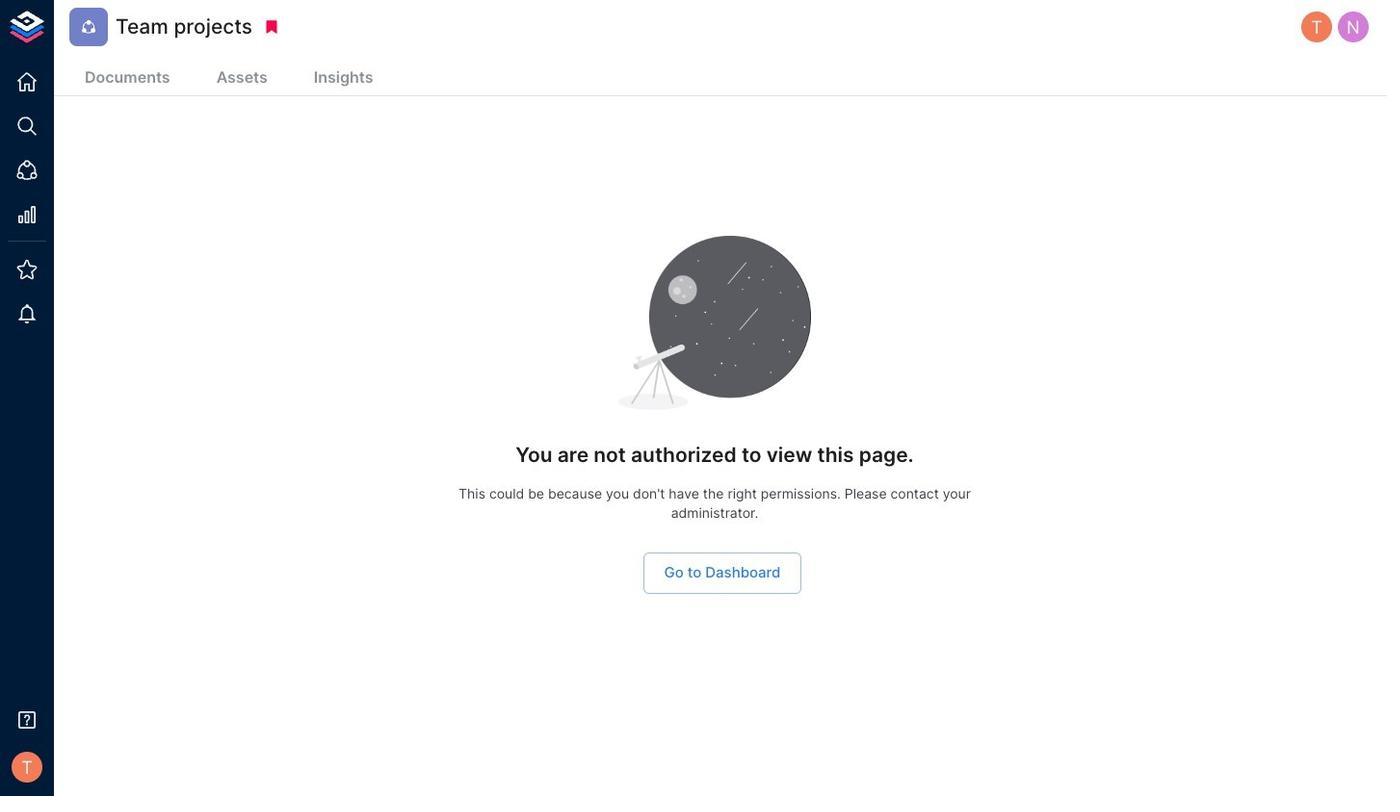 Task type: vqa. For each thing, say whether or not it's contained in the screenshot.
WORKSPACE NOTES ARE VISIBLE TO ALL MEMBERS AND GUESTS. text field
no



Task type: locate. For each thing, give the bounding box(es) containing it.
remove bookmark image
[[263, 18, 280, 36]]



